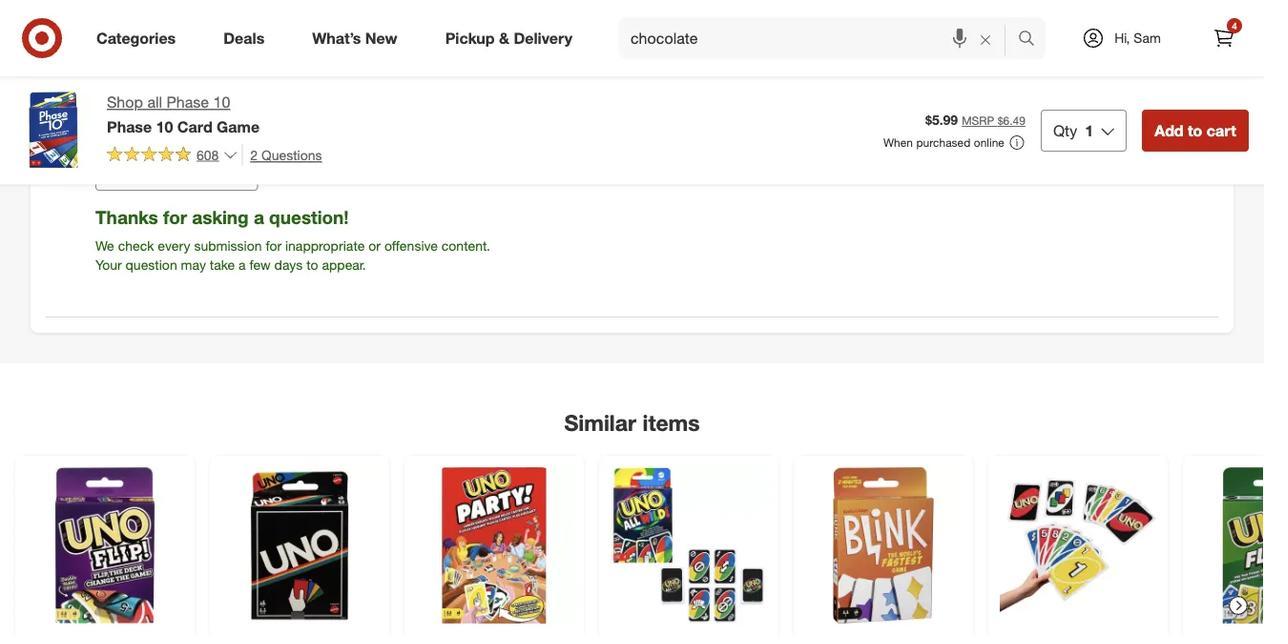 Task type: vqa. For each thing, say whether or not it's contained in the screenshot.
left a
yes



Task type: locate. For each thing, give the bounding box(es) containing it.
questions
[[262, 146, 322, 163]]

0 horizontal spatial a
[[239, 257, 246, 274]]

it
[[164, 88, 170, 102]]

sam
[[1134, 30, 1162, 46]]

0 vertical spatial a
[[254, 207, 264, 229]]

helpful
[[333, 33, 369, 47]]

asking
[[192, 207, 249, 229]]

0 vertical spatial all
[[147, 93, 162, 112]]

phase down shop
[[107, 117, 152, 136]]

years
[[271, 33, 299, 47]]

qty
[[1054, 121, 1078, 140]]

0 vertical spatial 4
[[1233, 20, 1238, 32]]

for up few
[[266, 238, 282, 255]]

1 vertical spatial a
[[239, 257, 246, 274]]

all right see
[[139, 161, 154, 180]]

answer
[[123, 88, 161, 102]]

10 up 608 link
[[156, 117, 173, 136]]

every
[[158, 238, 190, 255]]

1 vertical spatial all
[[139, 161, 154, 180]]

4 right - on the left top of the page
[[262, 33, 268, 47]]

-
[[254, 33, 258, 47]]

expert
[[149, 53, 182, 67]]

for up every
[[163, 207, 187, 229]]

all for shop
[[147, 93, 162, 112]]

all inside shop all phase 10 phase 10 card game
[[147, 93, 162, 112]]

to down inappropriate
[[307, 257, 318, 274]]

0 horizontal spatial 2
[[233, 161, 242, 180]]

online
[[974, 135, 1005, 150]]

1 vertical spatial for
[[266, 238, 282, 255]]

2 questions link
[[242, 144, 322, 166]]

$5.99 msrp $6.49
[[926, 112, 1026, 128]]

a right asking
[[254, 207, 264, 229]]

1 horizontal spatial a
[[254, 207, 264, 229]]

uno
[[294, 14, 324, 30]]

what's
[[312, 29, 361, 47]]

uno giant game image
[[1000, 468, 1157, 625]]

reinhards staupe's blink card game the world's fastest game! image
[[806, 468, 962, 625]]

phase
[[167, 93, 209, 112], [107, 117, 152, 136]]

0 horizontal spatial for
[[163, 207, 187, 229]]

qty 1
[[1054, 121, 1094, 140]]

2 right 608
[[233, 161, 242, 180]]

purchased
[[917, 135, 971, 150]]

image of phase 10 card game image
[[15, 92, 92, 168]]

4 right sam
[[1233, 20, 1238, 32]]

2 (0) from the left
[[455, 33, 467, 47]]

What can we help you find? suggestions appear below search field
[[620, 17, 1023, 59]]

not helpful  (0) button
[[396, 32, 467, 48]]

all left it
[[147, 93, 162, 112]]

(0)
[[372, 33, 384, 47], [455, 33, 467, 47]]

0 horizontal spatial (0)
[[372, 33, 384, 47]]

may
[[181, 257, 206, 274]]

to inside button
[[1188, 121, 1203, 140]]

code
[[422, 14, 452, 30]]

categories
[[96, 29, 176, 47]]

similar
[[565, 410, 637, 437]]

1 horizontal spatial (0)
[[455, 33, 467, 47]]

0 horizontal spatial 10
[[156, 117, 173, 136]]

services
[[206, 33, 251, 47]]

0 horizontal spatial to
[[307, 257, 318, 274]]

all
[[147, 93, 162, 112], [139, 161, 154, 180]]

0 vertical spatial phase
[[167, 93, 209, 112]]

report
[[479, 33, 514, 47]]

to right add
[[1188, 121, 1203, 140]]

1 horizontal spatial 10
[[213, 93, 230, 112]]

ago
[[302, 33, 321, 47]]

pickup & delivery
[[445, 29, 573, 47]]

brand expert
[[115, 53, 182, 67]]

1 vertical spatial to
[[307, 257, 318, 274]]

to
[[1188, 121, 1203, 140], [307, 257, 318, 274]]

1 horizontal spatial for
[[266, 238, 282, 255]]

0 horizontal spatial 4
[[262, 33, 268, 47]]

0 vertical spatial for
[[163, 207, 187, 229]]

mattel
[[131, 14, 169, 30], [115, 33, 147, 47]]

0 horizontal spatial phase
[[107, 117, 152, 136]]

4
[[1233, 20, 1238, 32], [262, 33, 268, 47]]

(0) inside button
[[372, 33, 384, 47]]

1
[[1086, 121, 1094, 140]]

a left few
[[239, 257, 246, 274]]

10 up game
[[213, 93, 230, 112]]

mattel right a: on the top left of page
[[131, 14, 169, 30]]

pickup
[[445, 29, 495, 47]]

1 (0) from the left
[[372, 33, 384, 47]]

1 horizontal spatial phase
[[167, 93, 209, 112]]

braille
[[328, 14, 364, 30]]

submission
[[194, 238, 262, 255]]

similar items
[[565, 410, 700, 437]]

mattel consumer services - 4 years ago
[[115, 33, 321, 47]]

1 horizontal spatial 4
[[1233, 20, 1238, 32]]

2
[[250, 146, 258, 163], [233, 161, 242, 180]]

mattel up brand
[[115, 33, 147, 47]]

helpful  (0)
[[333, 33, 384, 47]]

cart
[[1207, 121, 1237, 140]]

(product
[[368, 14, 418, 30]]

for
[[163, 207, 187, 229], [266, 238, 282, 255]]

10
[[213, 93, 230, 112], [156, 117, 173, 136]]

phase up card
[[167, 93, 209, 112]]

1 vertical spatial 4
[[262, 33, 268, 47]]

1 horizontal spatial to
[[1188, 121, 1203, 140]]

only
[[228, 14, 253, 30]]

uno all wild card game image
[[611, 468, 767, 625]]

see
[[108, 161, 135, 180]]

uno flip card game image
[[27, 468, 183, 625]]

when
[[884, 135, 914, 150]]

hi,
[[1115, 30, 1131, 46]]

2 right )
[[250, 146, 258, 163]]

question!
[[269, 207, 349, 229]]

2 questions
[[250, 146, 322, 163]]

gmm14).
[[456, 14, 512, 30]]

0 vertical spatial to
[[1188, 121, 1203, 140]]



Task type: describe. For each thing, give the bounding box(es) containing it.
offers
[[257, 14, 291, 30]]

deals
[[224, 29, 265, 47]]

a: mattel currently only offers uno braille (product code gmm14).
[[115, 14, 512, 30]]

offensive
[[385, 238, 438, 255]]

when purchased online
[[884, 135, 1005, 150]]

thanks
[[95, 207, 158, 229]]

608
[[197, 146, 219, 163]]

uno card game - retro edition image
[[221, 468, 378, 625]]

to inside thanks for asking a question! we check every submission for inappropriate or offensive content. your question may take a few days to appear.
[[307, 257, 318, 274]]

&
[[499, 29, 510, 47]]

what's new link
[[296, 17, 422, 59]]

inappropriate
[[285, 238, 365, 255]]

(0) inside button
[[455, 33, 467, 47]]

or
[[369, 238, 381, 255]]

msrp
[[962, 114, 995, 128]]

shop
[[107, 93, 143, 112]]

few
[[250, 257, 271, 274]]

items
[[643, 410, 700, 437]]

helpful  (0) button
[[333, 32, 384, 48]]

questions
[[158, 161, 225, 180]]

0 vertical spatial 10
[[213, 93, 230, 112]]

not
[[396, 33, 414, 47]]

your
[[95, 257, 122, 274]]

0 vertical spatial mattel
[[131, 14, 169, 30]]

608 link
[[107, 144, 238, 167]]

1 horizontal spatial 2
[[250, 146, 258, 163]]

report button
[[479, 32, 514, 48]]

card
[[177, 117, 213, 136]]

thanks for asking a question! we check every submission for inappropriate or offensive content. your question may take a few days to appear.
[[95, 207, 491, 274]]

content.
[[442, 238, 491, 255]]

days
[[275, 257, 303, 274]]

$5.99
[[926, 112, 959, 128]]

game
[[217, 117, 260, 136]]

answer it button
[[115, 80, 179, 110]]

take
[[210, 257, 235, 274]]

new
[[365, 29, 398, 47]]

uno flex card game image
[[1195, 468, 1265, 625]]

shop all phase 10 phase 10 card game
[[107, 93, 260, 136]]

search
[[1010, 31, 1056, 49]]

helpful
[[417, 33, 452, 47]]

4 link
[[1204, 17, 1246, 59]]

delivery
[[514, 29, 573, 47]]

a:
[[115, 14, 127, 30]]

pickup & delivery link
[[429, 17, 597, 59]]

uno party card game image
[[416, 468, 573, 625]]

add to cart
[[1155, 121, 1237, 140]]

search button
[[1010, 17, 1056, 63]]

see all questions ( 2 )
[[108, 161, 246, 180]]

add
[[1155, 121, 1184, 140]]

1 vertical spatial phase
[[107, 117, 152, 136]]

brand
[[115, 53, 145, 67]]

(
[[229, 161, 233, 180]]

1 vertical spatial 10
[[156, 117, 173, 136]]

categories link
[[80, 17, 200, 59]]

answer it
[[123, 88, 170, 102]]

)
[[242, 161, 246, 180]]

1 vertical spatial mattel
[[115, 33, 147, 47]]

we
[[95, 238, 114, 255]]

add to cart button
[[1143, 110, 1250, 152]]

currently
[[172, 14, 225, 30]]

what's new
[[312, 29, 398, 47]]

check
[[118, 238, 154, 255]]

$6.49
[[998, 114, 1026, 128]]

question
[[126, 257, 177, 274]]

consumer
[[150, 33, 203, 47]]

all for see
[[139, 161, 154, 180]]

deals link
[[207, 17, 289, 59]]

appear.
[[322, 257, 366, 274]]

not helpful  (0)
[[396, 33, 467, 47]]

hi, sam
[[1115, 30, 1162, 46]]



